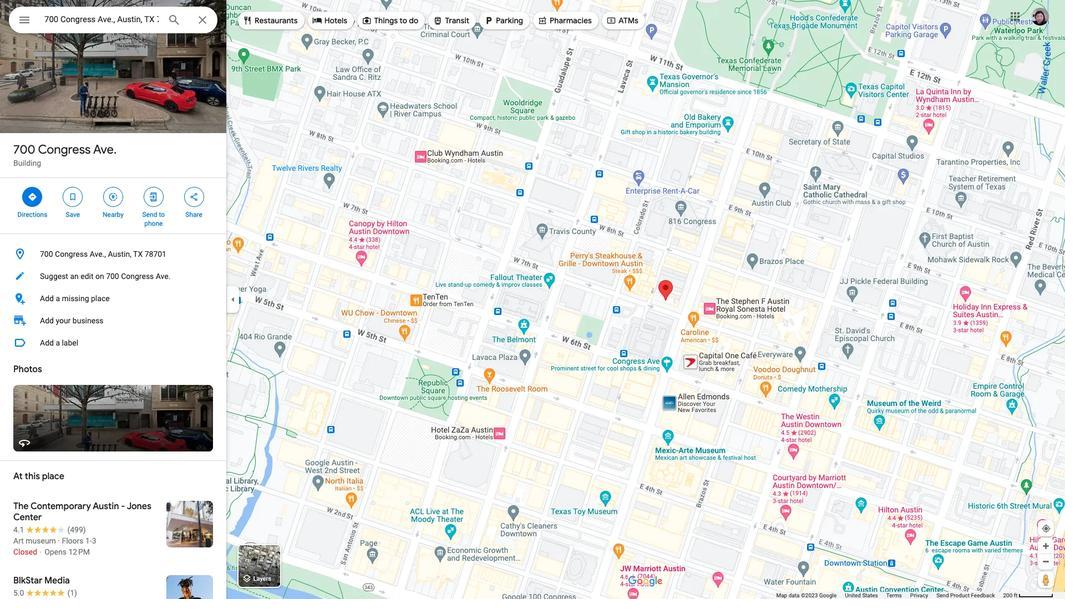 Task type: locate. For each thing, give the bounding box(es) containing it.
add a label
[[40, 339, 78, 347]]

None field
[[44, 13, 159, 26]]

place down on
[[91, 294, 110, 303]]

add
[[40, 294, 54, 303], [40, 316, 54, 325], [40, 339, 54, 347]]

privacy
[[911, 593, 929, 599]]

add left your at the left bottom
[[40, 316, 54, 325]]


[[189, 191, 199, 203]]

1 vertical spatial a
[[56, 339, 60, 347]]

atms
[[619, 16, 639, 26]]

united states button
[[845, 592, 878, 599]]

0 horizontal spatial 700
[[13, 142, 35, 158]]

suggest
[[40, 272, 68, 281]]

send inside button
[[937, 593, 949, 599]]

1 vertical spatial ave.
[[156, 272, 171, 281]]

the contemporary austin - jones center
[[13, 501, 151, 523]]

zoom out image
[[1042, 558, 1051, 566]]

floors
[[62, 537, 84, 546]]

5.0 stars 1 reviews image
[[13, 588, 77, 599]]

congress
[[38, 142, 91, 158], [55, 250, 88, 259], [121, 272, 154, 281]]

congress up an
[[55, 250, 88, 259]]

ave. up 
[[93, 142, 117, 158]]

collapse side panel image
[[227, 294, 239, 306]]

700 inside 700 congress ave. building
[[13, 142, 35, 158]]

footer containing map data ©2023 google
[[777, 592, 1004, 599]]

a for missing
[[56, 294, 60, 303]]

1 vertical spatial 700
[[40, 250, 53, 259]]

1 a from the top
[[56, 294, 60, 303]]

to up phone
[[159, 211, 165, 219]]

1 horizontal spatial send
[[937, 593, 949, 599]]

a left label
[[56, 339, 60, 347]]

 parking
[[484, 14, 523, 26]]

to inside send to phone
[[159, 211, 165, 219]]

0 horizontal spatial ave.
[[93, 142, 117, 158]]

0 vertical spatial to
[[400, 16, 407, 26]]

pharmacies
[[550, 16, 592, 26]]

a inside "button"
[[56, 294, 60, 303]]

footer inside google maps element
[[777, 592, 1004, 599]]

0 vertical spatial ave.
[[93, 142, 117, 158]]

ave.,
[[90, 250, 106, 259]]

add a missing place button
[[0, 287, 226, 310]]

send for send to phone
[[142, 211, 157, 219]]

blkstar
[[13, 576, 42, 587]]

center
[[13, 512, 42, 523]]

add down suggest
[[40, 294, 54, 303]]

1 vertical spatial place
[[42, 471, 64, 482]]

3 add from the top
[[40, 339, 54, 347]]

contemporary
[[30, 501, 91, 512]]

700 up building
[[13, 142, 35, 158]]

united states
[[845, 593, 878, 599]]

congress down tx
[[121, 272, 154, 281]]

states
[[863, 593, 878, 599]]

at this place
[[13, 471, 64, 482]]

0 vertical spatial 700
[[13, 142, 35, 158]]

1 vertical spatial send
[[937, 593, 949, 599]]

nearby
[[103, 211, 124, 219]]

0 horizontal spatial send
[[142, 211, 157, 219]]

closed
[[13, 548, 37, 557]]

a left missing
[[56, 294, 60, 303]]

0 vertical spatial place
[[91, 294, 110, 303]]

2 vertical spatial congress
[[121, 272, 154, 281]]

art museum · floors 1-3 closed ⋅ opens 12 pm
[[13, 537, 96, 557]]

700 right on
[[106, 272, 119, 281]]

700
[[13, 142, 35, 158], [40, 250, 53, 259], [106, 272, 119, 281]]

1 vertical spatial congress
[[55, 250, 88, 259]]

3
[[92, 537, 96, 546]]

0 vertical spatial a
[[56, 294, 60, 303]]

photos
[[13, 364, 42, 375]]


[[18, 12, 31, 28]]

add a missing place
[[40, 294, 110, 303]]

0 vertical spatial add
[[40, 294, 54, 303]]

ave. down 78701
[[156, 272, 171, 281]]

2 add from the top
[[40, 316, 54, 325]]

map
[[777, 593, 788, 599]]

 atms
[[607, 14, 639, 26]]

send product feedback
[[937, 593, 995, 599]]

add for add a missing place
[[40, 294, 54, 303]]

·
[[58, 537, 60, 546]]

700 congress ave. main content
[[0, 0, 226, 599]]

add inside "button"
[[40, 294, 54, 303]]


[[362, 14, 372, 26]]

building
[[13, 159, 41, 168]]

1 add from the top
[[40, 294, 54, 303]]


[[607, 14, 617, 26]]

2 vertical spatial add
[[40, 339, 54, 347]]

opens
[[44, 548, 67, 557]]

add for add a label
[[40, 339, 54, 347]]

send up phone
[[142, 211, 157, 219]]

congress inside 700 congress ave. building
[[38, 142, 91, 158]]

google
[[820, 593, 837, 599]]

send
[[142, 211, 157, 219], [937, 593, 949, 599]]

congress for ave.
[[38, 142, 91, 158]]

museum
[[26, 537, 56, 546]]


[[27, 191, 37, 203]]

2 horizontal spatial 700
[[106, 272, 119, 281]]


[[538, 14, 548, 26]]

1 horizontal spatial to
[[400, 16, 407, 26]]

700 Congress Ave., Austin, TX 78701 field
[[9, 7, 218, 33]]

1 horizontal spatial 700
[[40, 250, 53, 259]]

art
[[13, 537, 24, 546]]

700 congress ave. building
[[13, 142, 117, 168]]

 transit
[[433, 14, 470, 26]]

a inside button
[[56, 339, 60, 347]]

700 up suggest
[[40, 250, 53, 259]]

suggest an edit on 700 congress ave. button
[[0, 265, 226, 287]]

to left do
[[400, 16, 407, 26]]

add left label
[[40, 339, 54, 347]]

place right this
[[42, 471, 64, 482]]

none field inside the "700 congress ave., austin, tx 78701" field
[[44, 13, 159, 26]]

feedback
[[971, 593, 995, 599]]

restaurants
[[255, 16, 298, 26]]

austin,
[[108, 250, 131, 259]]

share
[[186, 211, 202, 219]]

1 horizontal spatial place
[[91, 294, 110, 303]]

add for add your business
[[40, 316, 54, 325]]

0 horizontal spatial to
[[159, 211, 165, 219]]

1-
[[85, 537, 92, 546]]

4.1 stars 499 reviews image
[[13, 524, 86, 536]]

ave.
[[93, 142, 117, 158], [156, 272, 171, 281]]

200 ft button
[[1004, 593, 1054, 599]]

to
[[400, 16, 407, 26], [159, 211, 165, 219]]

0 vertical spatial send
[[142, 211, 157, 219]]

place
[[91, 294, 110, 303], [42, 471, 64, 482]]

send for send product feedback
[[937, 593, 949, 599]]

zoom in image
[[1042, 542, 1051, 551]]

2 a from the top
[[56, 339, 60, 347]]

send left product
[[937, 593, 949, 599]]

media
[[44, 576, 70, 587]]

add inside button
[[40, 339, 54, 347]]

1 horizontal spatial ave.
[[156, 272, 171, 281]]

footer
[[777, 592, 1004, 599]]

a
[[56, 294, 60, 303], [56, 339, 60, 347]]

1 vertical spatial to
[[159, 211, 165, 219]]

map data ©2023 google
[[777, 593, 837, 599]]

send inside send to phone
[[142, 211, 157, 219]]

1 vertical spatial add
[[40, 316, 54, 325]]

label
[[62, 339, 78, 347]]

congress up building
[[38, 142, 91, 158]]

send to phone
[[142, 211, 165, 228]]

0 vertical spatial congress
[[38, 142, 91, 158]]



Task type: vqa. For each thing, say whether or not it's contained in the screenshot.
'Main Menu' icon
no



Task type: describe. For each thing, give the bounding box(es) containing it.
google account: michele murakami  
(michele.murakami@adept.ai) image
[[1032, 8, 1049, 25]]


[[108, 191, 118, 203]]

transit
[[445, 16, 470, 26]]

an
[[70, 272, 79, 281]]


[[149, 191, 159, 203]]

 button
[[9, 7, 40, 36]]

suggest an edit on 700 congress ave.
[[40, 272, 171, 281]]

united
[[845, 593, 861, 599]]

ave. inside button
[[156, 272, 171, 281]]

a for label
[[56, 339, 60, 347]]

200 ft
[[1004, 593, 1018, 599]]

ave. inside 700 congress ave. building
[[93, 142, 117, 158]]

terms
[[887, 593, 902, 599]]

save
[[66, 211, 80, 219]]

tx
[[133, 250, 143, 259]]

on
[[95, 272, 104, 281]]

place inside "button"
[[91, 294, 110, 303]]

(1)
[[67, 589, 77, 598]]

send product feedback button
[[937, 592, 995, 599]]

0 horizontal spatial place
[[42, 471, 64, 482]]

-
[[121, 501, 125, 512]]

do
[[409, 16, 419, 26]]

 hotels
[[312, 14, 347, 26]]

congress for ave.,
[[55, 250, 88, 259]]

google maps element
[[0, 0, 1066, 599]]

at
[[13, 471, 23, 482]]

things
[[374, 16, 398, 26]]

(499)
[[67, 526, 86, 534]]

missing
[[62, 294, 89, 303]]

business
[[73, 316, 104, 325]]

add your business
[[40, 316, 104, 325]]

actions for 700 congress ave. region
[[0, 178, 226, 234]]

this
[[25, 471, 40, 482]]

phone
[[144, 220, 163, 228]]

data
[[789, 593, 800, 599]]


[[433, 14, 443, 26]]

directions
[[17, 211, 47, 219]]

terms button
[[887, 592, 902, 599]]

privacy button
[[911, 592, 929, 599]]

edit
[[81, 272, 94, 281]]

2 vertical spatial 700
[[106, 272, 119, 281]]

 restaurants
[[243, 14, 298, 26]]

add a label button
[[0, 332, 226, 354]]

700 for ave.
[[13, 142, 35, 158]]

4.1
[[13, 526, 24, 534]]

 pharmacies
[[538, 14, 592, 26]]

show your location image
[[1042, 524, 1052, 534]]

blkstar media
[[13, 576, 70, 587]]


[[68, 191, 78, 203]]

add your business link
[[0, 310, 226, 332]]

©2023
[[801, 593, 818, 599]]

your
[[56, 316, 71, 325]]

700 congress ave., austin, tx 78701 button
[[0, 243, 226, 265]]


[[484, 14, 494, 26]]

product
[[951, 593, 970, 599]]

hotels
[[324, 16, 347, 26]]


[[243, 14, 253, 26]]

⋅
[[39, 548, 43, 557]]

jones
[[127, 501, 151, 512]]

the
[[13, 501, 29, 512]]

to inside  things to do
[[400, 16, 407, 26]]

12 pm
[[69, 548, 90, 557]]

ft
[[1014, 593, 1018, 599]]

austin
[[93, 501, 119, 512]]


[[312, 14, 322, 26]]

200
[[1004, 593, 1013, 599]]

 things to do
[[362, 14, 419, 26]]

78701
[[145, 250, 166, 259]]

layers
[[253, 576, 271, 583]]

show street view coverage image
[[1038, 572, 1054, 588]]

 search field
[[9, 7, 218, 36]]

700 for ave.,
[[40, 250, 53, 259]]

parking
[[496, 16, 523, 26]]



